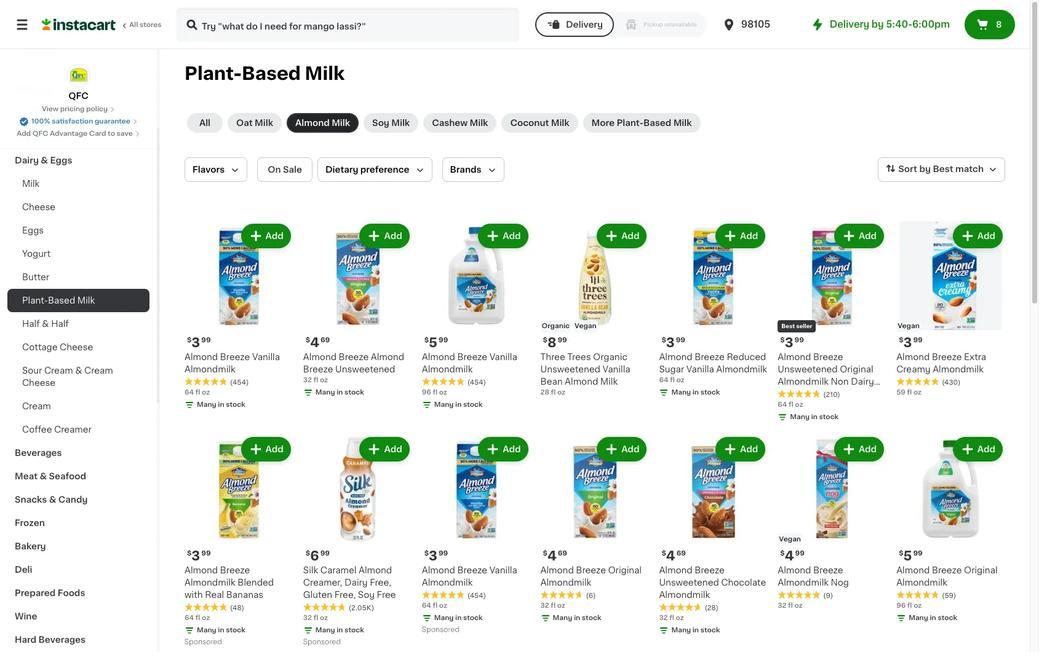 Task type: locate. For each thing, give the bounding box(es) containing it.
$ inside $ 8 99
[[543, 337, 548, 344]]

product group
[[185, 221, 293, 413], [303, 221, 412, 400], [422, 221, 531, 413], [541, 221, 649, 398], [659, 221, 768, 400], [778, 221, 887, 425], [897, 221, 1005, 398], [185, 435, 293, 650], [303, 435, 412, 650], [422, 435, 531, 637], [541, 435, 649, 626], [659, 435, 768, 638], [778, 435, 887, 611], [897, 435, 1005, 626]]

0 horizontal spatial eggs
[[22, 226, 44, 235]]

32 fl oz
[[541, 603, 565, 610], [778, 603, 803, 610], [303, 615, 328, 622], [659, 615, 684, 622]]

96
[[422, 389, 431, 396], [897, 603, 906, 610]]

98105 button
[[722, 7, 795, 42]]

0 horizontal spatial all
[[129, 22, 138, 28]]

2 horizontal spatial based
[[643, 119, 671, 127]]

1 vertical spatial plant-based milk
[[22, 297, 95, 305]]

0 vertical spatial cheese
[[22, 203, 55, 212]]

sponsored badge image
[[422, 627, 459, 634], [185, 639, 222, 646], [303, 639, 340, 646]]

delivery
[[830, 20, 870, 29], [566, 20, 603, 29]]

more
[[592, 119, 615, 127]]

2 horizontal spatial sponsored badge image
[[422, 627, 459, 634]]

& down produce
[[41, 156, 48, 165]]

hard beverages
[[15, 636, 86, 645]]

bakery link
[[7, 535, 150, 559]]

cottage
[[22, 343, 58, 352]]

almond inside "almond breeze unsweetened chocolate almondmilk"
[[659, 566, 693, 575]]

32 fl oz for almond breeze unsweetened chocolate almondmilk
[[659, 615, 684, 622]]

coffee
[[22, 426, 52, 434]]

0 horizontal spatial original
[[608, 566, 642, 575]]

$ 4 69 for almond breeze original almondmilk
[[543, 550, 567, 563]]

dairy inside silk caramel almond creamer, dairy free, gluten free, soy free
[[345, 579, 368, 587]]

1 horizontal spatial best
[[933, 165, 953, 174]]

0 vertical spatial 96
[[422, 389, 431, 396]]

fl inside almond breeze reduced sugar vanilla almondmilk 64 fl oz
[[670, 377, 675, 384]]

almond breeze extra creamy almondmilk
[[897, 353, 986, 374]]

all link
[[187, 113, 223, 133]]

extra
[[964, 353, 986, 362]]

1 horizontal spatial almond breeze original almondmilk
[[897, 566, 998, 587]]

dietary preference button
[[317, 158, 432, 182]]

vegan up 'creamy'
[[898, 323, 920, 330]]

1 vertical spatial soy
[[358, 591, 375, 600]]

cream up coffee
[[22, 402, 51, 411]]

0 horizontal spatial vegan
[[575, 323, 597, 330]]

breeze inside almond breeze almondmilk nog
[[813, 566, 843, 575]]

69 for almond breeze unsweetened chocolate almondmilk
[[677, 550, 686, 557]]

vegan up trees
[[575, 323, 597, 330]]

organic right trees
[[593, 353, 628, 362]]

&
[[41, 156, 48, 165], [42, 320, 49, 329], [75, 367, 82, 375], [40, 473, 47, 481], [49, 496, 56, 505]]

1 vertical spatial based
[[643, 119, 671, 127]]

all left oat
[[199, 119, 210, 127]]

almond inside almond breeze almondmilk blended with real bananas
[[185, 566, 218, 575]]

0 horizontal spatial half
[[22, 320, 40, 329]]

non
[[831, 378, 849, 386]]

1 horizontal spatial 96
[[897, 603, 906, 610]]

meat & seafood link
[[7, 465, 150, 489]]

bananas
[[226, 591, 263, 600]]

64
[[659, 377, 668, 384], [185, 389, 194, 396], [778, 402, 787, 408], [422, 603, 431, 610], [185, 615, 194, 622]]

2 horizontal spatial plant-
[[617, 119, 643, 127]]

plant-based milk inside plant-based milk link
[[22, 297, 95, 305]]

by inside field
[[919, 165, 931, 174]]

dairy & eggs
[[15, 156, 72, 165]]

original inside almond breeze unsweetened original almondmilk non dairy milk alternative
[[840, 365, 873, 374]]

free, up free
[[370, 579, 391, 587]]

& down cottage cheese link
[[75, 367, 82, 375]]

sponsored badge image for almond breeze almondmilk blended with real bananas
[[185, 639, 222, 646]]

trees
[[567, 353, 591, 362]]

$ inside $ 6 99
[[306, 550, 310, 557]]

half up cottage
[[22, 320, 40, 329]]

nog
[[831, 579, 849, 587]]

soy milk link
[[364, 113, 418, 133]]

cream link
[[7, 395, 150, 418]]

2 horizontal spatial $ 4 69
[[662, 550, 686, 563]]

64 fl oz
[[185, 389, 210, 396], [778, 402, 803, 408], [422, 603, 447, 610], [185, 615, 210, 622]]

0 horizontal spatial 8
[[548, 336, 556, 349]]

plant-based milk up oat milk link
[[185, 65, 345, 82]]

1 vertical spatial dairy
[[851, 378, 874, 386]]

half up cottage cheese
[[51, 320, 69, 329]]

fl inside 'almond breeze almond breeze unsweetened 32 fl oz'
[[314, 377, 318, 384]]

0 horizontal spatial by
[[872, 20, 884, 29]]

cheese down half & half link
[[60, 343, 93, 352]]

$ 4 69
[[306, 336, 330, 349], [543, 550, 567, 563], [662, 550, 686, 563]]

32 inside 'almond breeze almond breeze unsweetened 32 fl oz'
[[303, 377, 312, 384]]

1 horizontal spatial vegan
[[779, 536, 801, 543]]

1 horizontal spatial $ 4 69
[[543, 550, 567, 563]]

dairy down produce
[[15, 156, 39, 165]]

& for candy
[[49, 496, 56, 505]]

0 horizontal spatial qfc
[[32, 130, 48, 137]]

1 horizontal spatial free,
[[370, 579, 391, 587]]

cheese
[[22, 203, 55, 212], [60, 343, 93, 352], [22, 379, 55, 388]]

99 inside $ 4 99
[[795, 550, 805, 557]]

fl
[[314, 377, 318, 384], [670, 377, 675, 384], [195, 389, 200, 396], [433, 389, 437, 396], [551, 389, 556, 396], [907, 389, 912, 396], [789, 402, 793, 408], [433, 603, 438, 610], [551, 603, 556, 610], [788, 603, 793, 610], [907, 603, 912, 610], [195, 615, 200, 622], [314, 615, 318, 622], [670, 615, 674, 622]]

eggs down advantage
[[50, 156, 72, 165]]

beverages down coffee
[[15, 449, 62, 458]]

in
[[337, 389, 343, 396], [693, 389, 699, 396], [218, 402, 224, 408], [455, 402, 462, 408], [811, 414, 818, 421], [455, 615, 462, 622], [574, 615, 580, 622], [930, 615, 936, 622], [218, 627, 224, 634], [337, 627, 343, 634], [693, 627, 699, 634]]

almondmilk inside almond breeze unsweetened original almondmilk non dairy milk alternative
[[778, 378, 829, 386]]

0 horizontal spatial $ 4 69
[[306, 336, 330, 349]]

eggs up yogurt at top
[[22, 226, 44, 235]]

soy up (2.05k)
[[358, 591, 375, 600]]

8 inside product group
[[548, 336, 556, 349]]

dairy right the non
[[851, 378, 874, 386]]

plant-based milk
[[185, 65, 345, 82], [22, 297, 95, 305]]

best
[[933, 165, 953, 174], [782, 324, 795, 329]]

based right more
[[643, 119, 671, 127]]

add qfc advantage card to save
[[17, 130, 133, 137]]

2 horizontal spatial dairy
[[851, 378, 874, 386]]

2 vertical spatial dairy
[[345, 579, 368, 587]]

breeze inside almond breeze almondmilk blended with real bananas
[[220, 566, 250, 575]]

on sale button
[[257, 158, 313, 182]]

0 vertical spatial 8
[[996, 20, 1002, 29]]

1 vertical spatial organic
[[593, 353, 628, 362]]

delivery button
[[535, 12, 614, 37]]

policy
[[86, 106, 108, 113]]

2 horizontal spatial vegan
[[898, 323, 920, 330]]

based up oat milk link
[[242, 65, 301, 82]]

almondmilk inside 'almond breeze extra creamy almondmilk'
[[933, 365, 984, 374]]

0 vertical spatial $ 5 99
[[424, 336, 448, 349]]

4 for almond breeze almondmilk nog
[[785, 550, 794, 563]]

oat
[[236, 119, 253, 127]]

dietary
[[325, 166, 358, 174]]

original
[[840, 365, 873, 374], [608, 566, 642, 575], [964, 566, 998, 575]]

0 horizontal spatial plant-based milk
[[22, 297, 95, 305]]

4
[[310, 336, 319, 349], [548, 550, 557, 563], [666, 550, 675, 563], [785, 550, 794, 563]]

organic
[[542, 323, 570, 330], [593, 353, 628, 362]]

0 horizontal spatial based
[[48, 297, 75, 305]]

32 for almond breeze unsweetened chocolate almondmilk
[[659, 615, 668, 622]]

vegan inside product group
[[575, 323, 597, 330]]

1 vertical spatial 5
[[903, 550, 912, 563]]

1 horizontal spatial by
[[919, 165, 931, 174]]

by right sort
[[919, 165, 931, 174]]

0 vertical spatial beverages
[[15, 449, 62, 458]]

0 horizontal spatial $ 5 99
[[424, 336, 448, 349]]

32 fl oz for silk caramel almond creamer, dairy free, gluten free, soy free
[[303, 615, 328, 622]]

1 horizontal spatial plant-
[[185, 65, 242, 82]]

based up half & half
[[48, 297, 75, 305]]

plant- down butter
[[22, 297, 48, 305]]

1 vertical spatial free,
[[334, 591, 356, 600]]

2 horizontal spatial 69
[[677, 550, 686, 557]]

1 horizontal spatial 96 fl oz
[[897, 603, 922, 610]]

1 vertical spatial 8
[[548, 336, 556, 349]]

cream
[[44, 367, 73, 375], [84, 367, 113, 375], [22, 402, 51, 411]]

100%
[[31, 118, 50, 125]]

almondmilk inside almond breeze almondmilk blended with real bananas
[[185, 579, 235, 587]]

free, up (2.05k)
[[334, 591, 356, 600]]

0 vertical spatial qfc
[[68, 92, 88, 100]]

$ 4 69 for almond breeze unsweetened chocolate almondmilk
[[662, 550, 686, 563]]

plant- right more
[[617, 119, 643, 127]]

& inside "sour cream & cream cheese"
[[75, 367, 82, 375]]

0 vertical spatial best
[[933, 165, 953, 174]]

1 horizontal spatial plant-based milk
[[185, 65, 345, 82]]

2 vertical spatial cheese
[[22, 379, 55, 388]]

0 vertical spatial 5
[[429, 336, 437, 349]]

69 for almond breeze almond breeze unsweetened
[[321, 337, 330, 344]]

best for best seller
[[782, 324, 795, 329]]

more plant-based milk link
[[583, 113, 701, 133]]

1 horizontal spatial 8
[[996, 20, 1002, 29]]

all left stores
[[129, 22, 138, 28]]

sort by
[[898, 165, 931, 174]]

1 horizontal spatial delivery
[[830, 20, 870, 29]]

0 horizontal spatial delivery
[[566, 20, 603, 29]]

0 horizontal spatial free,
[[334, 591, 356, 600]]

0 horizontal spatial 96
[[422, 389, 431, 396]]

cheese down sour on the left of the page
[[22, 379, 55, 388]]

1 horizontal spatial 69
[[558, 550, 567, 557]]

sponsored badge image for silk caramel almond creamer, dairy free, gluten free, soy free
[[303, 639, 340, 646]]

half & half link
[[7, 313, 150, 336]]

on
[[268, 166, 281, 174]]

0 vertical spatial organic
[[542, 323, 570, 330]]

to
[[108, 130, 115, 137]]

best left seller
[[782, 324, 795, 329]]

32 inside product group
[[303, 615, 312, 622]]

cashew milk link
[[423, 113, 497, 133]]

three trees organic unsweetened vanilla bean almond milk 28 fl oz
[[541, 353, 630, 396]]

& up cottage
[[42, 320, 49, 329]]

unsweetened inside "almond breeze unsweetened chocolate almondmilk"
[[659, 579, 719, 587]]

1 vertical spatial all
[[199, 119, 210, 127]]

beverages down wine "link"
[[38, 636, 86, 645]]

chocolate
[[721, 579, 766, 587]]

0 vertical spatial 96 fl oz
[[422, 389, 447, 396]]

1 vertical spatial $ 5 99
[[899, 550, 923, 563]]

32 fl oz for almond breeze almondmilk nog
[[778, 603, 803, 610]]

1 horizontal spatial 5
[[903, 550, 912, 563]]

dairy inside almond breeze unsweetened original almondmilk non dairy milk alternative
[[851, 378, 874, 386]]

1 horizontal spatial sponsored badge image
[[303, 639, 340, 646]]

all for all
[[199, 119, 210, 127]]

& left candy
[[49, 496, 56, 505]]

0 horizontal spatial sponsored badge image
[[185, 639, 222, 646]]

coconut
[[510, 119, 549, 127]]

96 for almond breeze vanilla almondmilk
[[422, 389, 431, 396]]

vegan up $ 4 99
[[779, 536, 801, 543]]

1 vertical spatial by
[[919, 165, 931, 174]]

add qfc advantage card to save link
[[17, 129, 140, 139]]

free,
[[370, 579, 391, 587], [334, 591, 356, 600]]

unsweetened inside almond breeze unsweetened original almondmilk non dairy milk alternative
[[778, 365, 838, 374]]

qfc up view pricing policy link
[[68, 92, 88, 100]]

& right the meat
[[40, 473, 47, 481]]

coconut milk
[[510, 119, 569, 127]]

0 horizontal spatial 5
[[429, 336, 437, 349]]

in inside product group
[[337, 627, 343, 634]]

0 horizontal spatial dairy
[[15, 156, 39, 165]]

soy up preference
[[372, 119, 389, 127]]

1 horizontal spatial $ 5 99
[[899, 550, 923, 563]]

sour
[[22, 367, 42, 375]]

almondmilk
[[185, 365, 235, 374], [422, 365, 473, 374], [716, 365, 767, 374], [933, 365, 984, 374], [778, 378, 829, 386], [185, 579, 235, 587], [422, 579, 473, 587], [541, 579, 591, 587], [778, 579, 829, 587], [897, 579, 947, 587], [659, 591, 710, 600]]

by for sort
[[919, 165, 931, 174]]

1 horizontal spatial qfc
[[68, 92, 88, 100]]

1 horizontal spatial all
[[199, 119, 210, 127]]

almond inside 'link'
[[295, 119, 330, 127]]

1 horizontal spatial original
[[840, 365, 873, 374]]

1 horizontal spatial eggs
[[50, 156, 72, 165]]

best seller
[[782, 324, 812, 329]]

cheese up eggs link
[[22, 203, 55, 212]]

1 vertical spatial 96
[[897, 603, 906, 610]]

eggs link
[[7, 219, 150, 242]]

cream down cottage cheese link
[[84, 367, 113, 375]]

0 horizontal spatial 96 fl oz
[[422, 389, 447, 396]]

0 horizontal spatial 69
[[321, 337, 330, 344]]

0 horizontal spatial best
[[782, 324, 795, 329]]

0 vertical spatial plant-based milk
[[185, 65, 345, 82]]

organic up $ 8 99
[[542, 323, 570, 330]]

1 horizontal spatial organic
[[593, 353, 628, 362]]

meat
[[15, 473, 38, 481]]

1 vertical spatial 96 fl oz
[[897, 603, 922, 610]]

soy inside silk caramel almond creamer, dairy free, gluten free, soy free
[[358, 591, 375, 600]]

breeze inside almond breeze unsweetened original almondmilk non dairy milk alternative
[[813, 353, 843, 362]]

64 inside almond breeze reduced sugar vanilla almondmilk 64 fl oz
[[659, 377, 668, 384]]

96 fl oz
[[422, 389, 447, 396], [897, 603, 922, 610]]

unsweetened inside three trees organic unsweetened vanilla bean almond milk 28 fl oz
[[541, 365, 600, 374]]

all
[[129, 22, 138, 28], [199, 119, 210, 127]]

1 almond breeze original almondmilk from the left
[[541, 566, 642, 587]]

0 vertical spatial all
[[129, 22, 138, 28]]

original for 4
[[608, 566, 642, 575]]

best inside field
[[933, 165, 953, 174]]

2 almond breeze original almondmilk from the left
[[897, 566, 998, 587]]

almond breeze original almondmilk up (6)
[[541, 566, 642, 587]]

plant-based milk up half & half
[[22, 297, 95, 305]]

qfc down 100%
[[32, 130, 48, 137]]

0 horizontal spatial almond breeze original almondmilk
[[541, 566, 642, 587]]

almondmilk inside almond breeze almondmilk nog
[[778, 579, 829, 587]]

by left 5:40-
[[872, 20, 884, 29]]

$ 5 99
[[424, 336, 448, 349], [899, 550, 923, 563]]

milk inside almond breeze unsweetened original almondmilk non dairy milk alternative
[[778, 390, 795, 399]]

almond
[[295, 119, 330, 127], [185, 353, 218, 362], [303, 353, 337, 362], [371, 353, 404, 362], [422, 353, 455, 362], [659, 353, 693, 362], [778, 353, 811, 362], [897, 353, 930, 362], [565, 378, 598, 386], [185, 566, 218, 575], [359, 566, 392, 575], [422, 566, 455, 575], [541, 566, 574, 575], [659, 566, 693, 575], [778, 566, 811, 575], [897, 566, 930, 575]]

96 fl oz for almond breeze original almondmilk
[[897, 603, 922, 610]]

1 vertical spatial plant-
[[617, 119, 643, 127]]

milk inside three trees organic unsweetened vanilla bean almond milk 28 fl oz
[[600, 378, 618, 386]]

cashew
[[432, 119, 468, 127]]

delivery inside button
[[566, 20, 603, 29]]

100% satisfaction guarantee button
[[19, 114, 138, 127]]

best for best match
[[933, 165, 953, 174]]

many in stock inside product group
[[316, 627, 364, 634]]

Best match Sort by field
[[878, 158, 1005, 182]]

1 horizontal spatial dairy
[[345, 579, 368, 587]]

0 vertical spatial by
[[872, 20, 884, 29]]

almond inside almond breeze almondmilk nog
[[778, 566, 811, 575]]

0 horizontal spatial plant-
[[22, 297, 48, 305]]

dairy & eggs link
[[7, 149, 150, 172]]

1 horizontal spatial half
[[51, 320, 69, 329]]

0 horizontal spatial organic
[[542, 323, 570, 330]]

vegan
[[575, 323, 597, 330], [898, 323, 920, 330], [779, 536, 801, 543]]

stores
[[140, 22, 162, 28]]

almond breeze original almondmilk up (59)
[[897, 566, 998, 587]]

2 horizontal spatial original
[[964, 566, 998, 575]]

almond breeze reduced sugar vanilla almondmilk 64 fl oz
[[659, 353, 767, 384]]

None search field
[[176, 7, 519, 42]]

milk
[[305, 65, 345, 82], [255, 119, 273, 127], [332, 119, 350, 127], [391, 119, 410, 127], [470, 119, 488, 127], [551, 119, 569, 127], [674, 119, 692, 127], [22, 180, 40, 188], [77, 297, 95, 305], [600, 378, 618, 386], [778, 390, 795, 399]]

2 vertical spatial plant-
[[22, 297, 48, 305]]

dairy down caramel
[[345, 579, 368, 587]]

dairy
[[15, 156, 39, 165], [851, 378, 874, 386], [345, 579, 368, 587]]

1 vertical spatial best
[[782, 324, 795, 329]]

best left match
[[933, 165, 953, 174]]

(48)
[[230, 605, 244, 612]]

more plant-based milk
[[592, 119, 692, 127]]

0 vertical spatial based
[[242, 65, 301, 82]]

breeze
[[220, 353, 250, 362], [339, 353, 369, 362], [457, 353, 487, 362], [695, 353, 725, 362], [813, 353, 843, 362], [932, 353, 962, 362], [303, 365, 333, 374], [220, 566, 250, 575], [457, 566, 487, 575], [576, 566, 606, 575], [695, 566, 725, 575], [813, 566, 843, 575], [932, 566, 962, 575]]

plant- up all link
[[185, 65, 242, 82]]



Task type: describe. For each thing, give the bounding box(es) containing it.
$ 4 69 for almond breeze almond breeze unsweetened
[[306, 336, 330, 349]]

lists
[[34, 42, 56, 51]]

original for 5
[[964, 566, 998, 575]]

hard beverages link
[[7, 629, 150, 652]]

milk link
[[7, 172, 150, 196]]

96 for almond breeze original almondmilk
[[897, 603, 906, 610]]

almondmilk inside "almond breeze unsweetened chocolate almondmilk"
[[659, 591, 710, 600]]

silk caramel almond creamer, dairy free, gluten free, soy free
[[303, 566, 396, 600]]

delivery by 5:40-6:00pm link
[[810, 17, 950, 32]]

1 vertical spatial eggs
[[22, 226, 44, 235]]

almond breeze unsweetened chocolate almondmilk
[[659, 566, 766, 600]]

delivery for delivery
[[566, 20, 603, 29]]

half & half
[[22, 320, 69, 329]]

by for delivery
[[872, 20, 884, 29]]

thanksgiving link
[[7, 102, 150, 126]]

almond breeze almondmilk blended with real bananas
[[185, 566, 274, 600]]

2 half from the left
[[51, 320, 69, 329]]

qfc link
[[67, 64, 90, 102]]

delivery by 5:40-6:00pm
[[830, 20, 950, 29]]

1 half from the left
[[22, 320, 40, 329]]

free
[[377, 591, 396, 600]]

vegan for 4
[[779, 536, 801, 543]]

4 for almond breeze original almondmilk
[[548, 550, 557, 563]]

32 for almond breeze almondmilk nog
[[778, 603, 787, 610]]

almond inside three trees organic unsweetened vanilla bean almond milk 28 fl oz
[[565, 378, 598, 386]]

& for half
[[42, 320, 49, 329]]

flavors
[[193, 166, 225, 174]]

& for seafood
[[40, 473, 47, 481]]

32 for almond breeze original almondmilk
[[541, 603, 549, 610]]

almond inside almond breeze unsweetened original almondmilk non dairy milk alternative
[[778, 353, 811, 362]]

wine link
[[7, 605, 150, 629]]

almond inside almond breeze reduced sugar vanilla almondmilk 64 fl oz
[[659, 353, 693, 362]]

oz inside 'almond breeze almond breeze unsweetened 32 fl oz'
[[320, 377, 328, 384]]

prepared
[[15, 589, 56, 598]]

breeze inside almond breeze reduced sugar vanilla almondmilk 64 fl oz
[[695, 353, 725, 362]]

fl inside three trees organic unsweetened vanilla bean almond milk 28 fl oz
[[551, 389, 556, 396]]

59 fl oz
[[897, 389, 922, 396]]

satisfaction
[[52, 118, 93, 125]]

stock inside product group
[[345, 627, 364, 634]]

view pricing policy link
[[42, 105, 115, 114]]

pricing
[[60, 106, 85, 113]]

$ 5 99 for almond breeze vanilla almondmilk
[[424, 336, 448, 349]]

breeze inside 'almond breeze extra creamy almondmilk'
[[932, 353, 962, 362]]

0 vertical spatial free,
[[370, 579, 391, 587]]

coffee creamer
[[22, 426, 92, 434]]

0 vertical spatial dairy
[[15, 156, 39, 165]]

cheese inside "sour cream & cream cheese"
[[22, 379, 55, 388]]

butter
[[22, 273, 49, 282]]

sort
[[898, 165, 917, 174]]

all stores link
[[42, 7, 162, 42]]

oz inside almond breeze reduced sugar vanilla almondmilk 64 fl oz
[[676, 377, 685, 384]]

(59)
[[942, 593, 956, 600]]

snacks & candy
[[15, 496, 88, 505]]

almond inside 'almond breeze extra creamy almondmilk'
[[897, 353, 930, 362]]

almond milk link
[[287, 113, 359, 133]]

lists link
[[7, 34, 150, 59]]

alternative
[[797, 390, 844, 399]]

produce link
[[7, 126, 150, 149]]

$ 8 99
[[543, 336, 567, 349]]

8 button
[[965, 10, 1015, 39]]

0 vertical spatial soy
[[372, 119, 389, 127]]

almondmilk inside almond breeze reduced sugar vanilla almondmilk 64 fl oz
[[716, 365, 767, 374]]

vanilla inside three trees organic unsweetened vanilla bean almond milk 28 fl oz
[[603, 365, 630, 374]]

sponsored badge image for almond breeze vanilla almondmilk
[[422, 627, 459, 634]]

recipes
[[15, 86, 51, 95]]

recipes link
[[7, 79, 150, 102]]

cottage cheese link
[[7, 336, 150, 359]]

all for all stores
[[129, 22, 138, 28]]

qfc logo image
[[67, 64, 90, 87]]

on sale
[[268, 166, 302, 174]]

foods
[[58, 589, 85, 598]]

hard
[[15, 636, 36, 645]]

instacart logo image
[[42, 17, 116, 32]]

oat milk link
[[228, 113, 282, 133]]

cream down cottage cheese
[[44, 367, 73, 375]]

creamy
[[897, 365, 931, 374]]

$ 6 99
[[306, 550, 330, 563]]

8 inside button
[[996, 20, 1002, 29]]

flavors button
[[185, 158, 247, 182]]

product group containing 8
[[541, 221, 649, 398]]

$ inside $ 4 99
[[780, 550, 785, 557]]

product group containing 6
[[303, 435, 412, 650]]

28
[[541, 389, 549, 396]]

advantage
[[50, 130, 87, 137]]

59
[[897, 389, 906, 396]]

bean
[[541, 378, 563, 386]]

card
[[89, 130, 106, 137]]

vanilla inside almond breeze reduced sugar vanilla almondmilk 64 fl oz
[[686, 365, 714, 374]]

match
[[955, 165, 984, 174]]

delivery for delivery by 5:40-6:00pm
[[830, 20, 870, 29]]

0 vertical spatial plant-
[[185, 65, 242, 82]]

frozen link
[[7, 512, 150, 535]]

three
[[541, 353, 565, 362]]

view pricing policy
[[42, 106, 108, 113]]

snacks
[[15, 496, 47, 505]]

bakery
[[15, 543, 46, 551]]

blended
[[238, 579, 274, 587]]

1 horizontal spatial based
[[242, 65, 301, 82]]

service type group
[[535, 12, 707, 37]]

organic vegan
[[542, 323, 597, 330]]

4 for almond breeze almond breeze unsweetened
[[310, 336, 319, 349]]

produce
[[15, 133, 52, 142]]

1 vertical spatial cheese
[[60, 343, 93, 352]]

vegan for 3
[[898, 323, 920, 330]]

32 for silk caramel almond creamer, dairy free, gluten free, soy free
[[303, 615, 312, 622]]

& for eggs
[[41, 156, 48, 165]]

1 vertical spatial qfc
[[32, 130, 48, 137]]

unsweetened inside 'almond breeze almond breeze unsweetened 32 fl oz'
[[335, 365, 395, 374]]

(28)
[[705, 605, 719, 612]]

breeze inside "almond breeze unsweetened chocolate almondmilk"
[[695, 566, 725, 575]]

best match
[[933, 165, 984, 174]]

69 for almond breeze original almondmilk
[[558, 550, 567, 557]]

butter link
[[7, 266, 150, 289]]

$ 5 99 for almond breeze original almondmilk
[[899, 550, 923, 563]]

sugar
[[659, 365, 684, 374]]

5 for almond breeze vanilla almondmilk
[[429, 336, 437, 349]]

96 fl oz for almond breeze vanilla almondmilk
[[422, 389, 447, 396]]

view
[[42, 106, 58, 113]]

prepared foods link
[[7, 582, 150, 605]]

6:00pm
[[912, 20, 950, 29]]

plant-based milk link
[[7, 289, 150, 313]]

almond breeze original almondmilk for 4
[[541, 566, 642, 587]]

(9)
[[823, 593, 833, 600]]

32 fl oz for almond breeze original almondmilk
[[541, 603, 565, 610]]

99 inside $ 6 99
[[320, 550, 330, 557]]

creamer
[[54, 426, 92, 434]]

cottage cheese
[[22, 343, 93, 352]]

Search field
[[177, 9, 518, 41]]

98105
[[741, 20, 770, 29]]

5 for almond breeze original almondmilk
[[903, 550, 912, 563]]

seller
[[796, 324, 812, 329]]

almond inside silk caramel almond creamer, dairy free, gluten free, soy free
[[359, 566, 392, 575]]

soy milk
[[372, 119, 410, 127]]

dietary preference
[[325, 166, 409, 174]]

almond breeze original almondmilk for 5
[[897, 566, 998, 587]]

0 vertical spatial eggs
[[50, 156, 72, 165]]

brands
[[450, 166, 481, 174]]

2 vertical spatial based
[[48, 297, 75, 305]]

yogurt link
[[7, 242, 150, 266]]

deli link
[[7, 559, 150, 582]]

1 vertical spatial beverages
[[38, 636, 86, 645]]

many inside product group
[[316, 627, 335, 634]]

oz inside three trees organic unsweetened vanilla bean almond milk 28 fl oz
[[557, 389, 565, 396]]

thanksgiving
[[15, 110, 74, 118]]

creamer,
[[303, 579, 342, 587]]

coconut milk link
[[502, 113, 578, 133]]

wine
[[15, 613, 37, 621]]

99 inside $ 8 99
[[558, 337, 567, 344]]

4 for almond breeze unsweetened chocolate almondmilk
[[666, 550, 675, 563]]

cashew milk
[[432, 119, 488, 127]]

with
[[185, 591, 203, 600]]

coffee creamer link
[[7, 418, 150, 442]]

organic inside three trees organic unsweetened vanilla bean almond milk 28 fl oz
[[593, 353, 628, 362]]

sale
[[283, 166, 302, 174]]



Task type: vqa. For each thing, say whether or not it's contained in the screenshot.
the bottom BEVERAGES
yes



